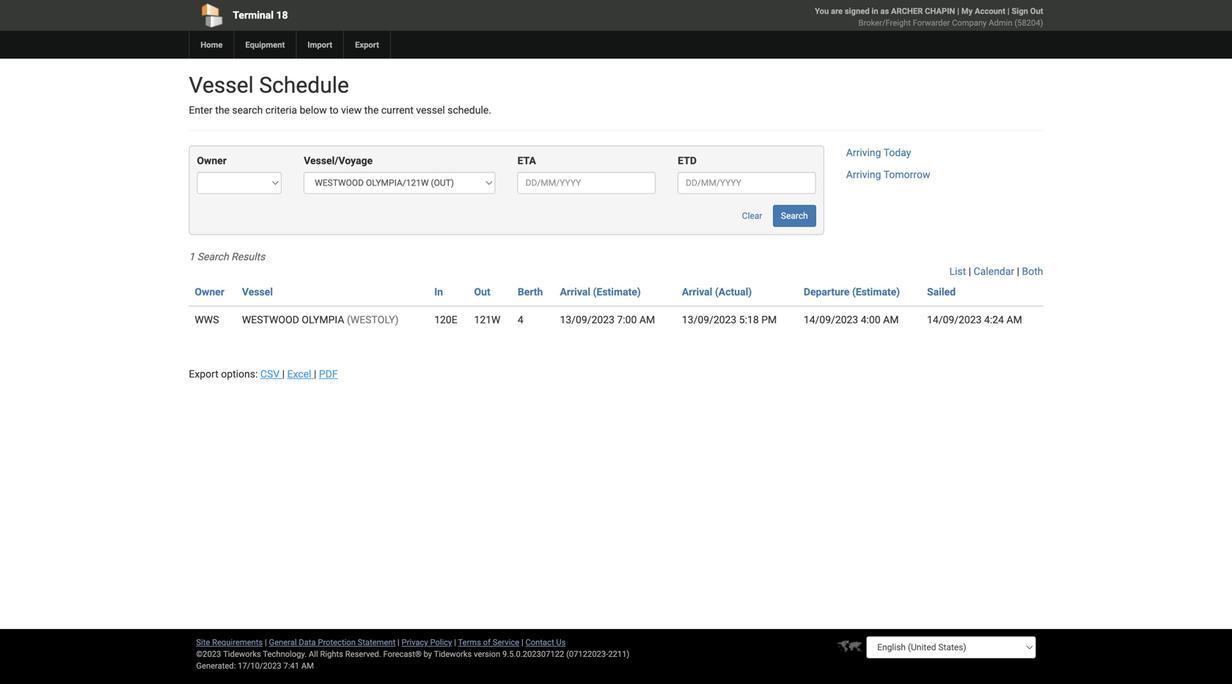 Task type: locate. For each thing, give the bounding box(es) containing it.
1 horizontal spatial 13/09/2023
[[682, 314, 737, 326]]

vessel up westwood
[[242, 286, 273, 298]]

arrival up 13/09/2023 7:00 am
[[560, 286, 591, 298]]

2 13/09/2023 from the left
[[682, 314, 737, 326]]

14/09/2023
[[804, 314, 858, 326], [927, 314, 982, 326]]

tideworks
[[434, 650, 472, 659]]

13/09/2023 down arrival (estimate) link
[[560, 314, 615, 326]]

1 13/09/2023 from the left
[[560, 314, 615, 326]]

pdf link
[[319, 368, 338, 380]]

1 horizontal spatial out
[[1030, 6, 1043, 16]]

calendar
[[974, 265, 1015, 278]]

today
[[884, 147, 911, 159]]

the right enter
[[215, 104, 230, 116]]

vessel/voyage
[[304, 155, 373, 167]]

13/09/2023 for 13/09/2023 5:18 pm
[[682, 314, 737, 326]]

7:00
[[617, 314, 637, 326]]

forwarder
[[913, 18, 950, 28]]

contact us link
[[526, 638, 566, 647]]

1 the from the left
[[215, 104, 230, 116]]

0 vertical spatial vessel
[[189, 72, 254, 98]]

2 arriving from the top
[[846, 169, 881, 181]]

(estimate) for departure (estimate)
[[852, 286, 900, 298]]

generated:
[[196, 661, 236, 671]]

am down all at the bottom left of the page
[[301, 661, 314, 671]]

2 14/09/2023 from the left
[[927, 314, 982, 326]]

out up 121w
[[474, 286, 491, 298]]

arriving down arriving today
[[846, 169, 881, 181]]

excel
[[287, 368, 311, 380]]

policy
[[430, 638, 452, 647]]

1 horizontal spatial search
[[781, 211, 808, 221]]

requirements
[[212, 638, 263, 647]]

4
[[518, 314, 524, 326]]

my account link
[[962, 6, 1006, 16]]

0 vertical spatial export
[[355, 40, 379, 50]]

sailed
[[927, 286, 956, 298]]

13/09/2023 for 13/09/2023 7:00 am
[[560, 314, 615, 326]]

1 14/09/2023 from the left
[[804, 314, 858, 326]]

export for export
[[355, 40, 379, 50]]

(westoly)
[[347, 314, 399, 326]]

| right list link
[[969, 265, 971, 278]]

arriving tomorrow
[[846, 169, 930, 181]]

14/09/2023 down sailed
[[927, 314, 982, 326]]

am right 4:24 at top right
[[1007, 314, 1022, 326]]

1 arrival from the left
[[560, 286, 591, 298]]

0 horizontal spatial out
[[474, 286, 491, 298]]

home link
[[189, 31, 234, 59]]

site requirements | general data protection statement | privacy policy | terms of service | contact us ©2023 tideworks technology. all rights reserved. forecast® by tideworks version 9.5.0.202307122 (07122023-2211) generated: 17/10/2023 7:41 am
[[196, 638, 630, 671]]

0 horizontal spatial 13/09/2023
[[560, 314, 615, 326]]

terminal 18 link
[[189, 0, 532, 31]]

am right 7:00
[[640, 314, 655, 326]]

departure (estimate) link
[[804, 286, 900, 298]]

am right "4:00"
[[883, 314, 899, 326]]

arriving today
[[846, 147, 911, 159]]

1 vertical spatial vessel
[[242, 286, 273, 298]]

| up forecast®
[[398, 638, 400, 647]]

the right the view on the left of the page
[[364, 104, 379, 116]]

both link
[[1022, 265, 1043, 278]]

0 horizontal spatial arrival
[[560, 286, 591, 298]]

site requirements link
[[196, 638, 263, 647]]

out up (58204)
[[1030, 6, 1043, 16]]

1 horizontal spatial 14/09/2023
[[927, 314, 982, 326]]

0 vertical spatial search
[[781, 211, 808, 221]]

arrival for arrival (estimate)
[[560, 286, 591, 298]]

owner down enter
[[197, 155, 227, 167]]

enter
[[189, 104, 213, 116]]

arrival for arrival (actual)
[[682, 286, 713, 298]]

arrival left (actual)
[[682, 286, 713, 298]]

pdf
[[319, 368, 338, 380]]

arriving up arriving tomorrow
[[846, 147, 881, 159]]

14/09/2023 4:00 am
[[804, 314, 899, 326]]

| left sign
[[1008, 6, 1010, 16]]

broker/freight
[[859, 18, 911, 28]]

©2023 tideworks
[[196, 650, 261, 659]]

5:18
[[739, 314, 759, 326]]

export left options:
[[189, 368, 219, 380]]

import link
[[296, 31, 343, 59]]

departure
[[804, 286, 850, 298]]

| up 9.5.0.202307122
[[522, 638, 524, 647]]

(estimate)
[[593, 286, 641, 298], [852, 286, 900, 298]]

1 horizontal spatial arrival
[[682, 286, 713, 298]]

arriving for arriving tomorrow
[[846, 169, 881, 181]]

search right 1
[[197, 251, 229, 263]]

am for 13/09/2023 7:00 am
[[640, 314, 655, 326]]

privacy policy link
[[402, 638, 452, 647]]

14/09/2023 down 'departure'
[[804, 314, 858, 326]]

am
[[640, 314, 655, 326], [883, 314, 899, 326], [1007, 314, 1022, 326], [301, 661, 314, 671]]

vessel inside vessel schedule enter the search criteria below to view the current vessel schedule.
[[189, 72, 254, 98]]

olympia
[[302, 314, 344, 326]]

export for export options: csv | excel | pdf
[[189, 368, 219, 380]]

0 horizontal spatial 14/09/2023
[[804, 314, 858, 326]]

14/09/2023 for 14/09/2023 4:24 am
[[927, 314, 982, 326]]

1 arriving from the top
[[846, 147, 881, 159]]

(actual)
[[715, 286, 752, 298]]

list link
[[950, 265, 966, 278]]

in
[[434, 286, 443, 298]]

0 horizontal spatial (estimate)
[[593, 286, 641, 298]]

| left pdf
[[314, 368, 316, 380]]

both
[[1022, 265, 1043, 278]]

version
[[474, 650, 500, 659]]

general
[[269, 638, 297, 647]]

am for 14/09/2023 4:00 am
[[883, 314, 899, 326]]

2 arrival from the left
[[682, 286, 713, 298]]

sign
[[1012, 6, 1028, 16]]

120e
[[434, 314, 458, 326]]

1 vertical spatial arriving
[[846, 169, 881, 181]]

vessel for vessel schedule enter the search criteria below to view the current vessel schedule.
[[189, 72, 254, 98]]

us
[[556, 638, 566, 647]]

owner up wws
[[195, 286, 224, 298]]

search right clear button
[[781, 211, 808, 221]]

|
[[957, 6, 960, 16], [1008, 6, 1010, 16], [969, 265, 971, 278], [1017, 265, 1020, 278], [282, 368, 285, 380], [314, 368, 316, 380], [265, 638, 267, 647], [398, 638, 400, 647], [454, 638, 456, 647], [522, 638, 524, 647]]

out
[[1030, 6, 1043, 16], [474, 286, 491, 298]]

criteria
[[265, 104, 297, 116]]

arrival
[[560, 286, 591, 298], [682, 286, 713, 298]]

csv link
[[260, 368, 282, 380]]

export down terminal 18 link
[[355, 40, 379, 50]]

0 horizontal spatial the
[[215, 104, 230, 116]]

to
[[330, 104, 339, 116]]

1 vertical spatial search
[[197, 251, 229, 263]]

departure (estimate)
[[804, 286, 900, 298]]

1 vertical spatial export
[[189, 368, 219, 380]]

0 vertical spatial arriving
[[846, 147, 881, 159]]

1 (estimate) from the left
[[593, 286, 641, 298]]

vessel up enter
[[189, 72, 254, 98]]

| right csv
[[282, 368, 285, 380]]

excel link
[[287, 368, 314, 380]]

13/09/2023 down arrival (actual) link on the right of page
[[682, 314, 737, 326]]

1 horizontal spatial export
[[355, 40, 379, 50]]

sign out link
[[1012, 6, 1043, 16]]

1 vertical spatial owner
[[195, 286, 224, 298]]

(estimate) down 1 search results list | calendar | both
[[593, 286, 641, 298]]

arriving today link
[[846, 147, 911, 159]]

search
[[781, 211, 808, 221], [197, 251, 229, 263]]

0 vertical spatial out
[[1030, 6, 1043, 16]]

0 horizontal spatial search
[[197, 251, 229, 263]]

in
[[872, 6, 879, 16]]

0 vertical spatial owner
[[197, 155, 227, 167]]

my
[[962, 6, 973, 16]]

2 (estimate) from the left
[[852, 286, 900, 298]]

statement
[[358, 638, 396, 647]]

berth link
[[518, 286, 543, 298]]

1 horizontal spatial the
[[364, 104, 379, 116]]

(estimate) up "4:00"
[[852, 286, 900, 298]]

0 horizontal spatial export
[[189, 368, 219, 380]]

schedule.
[[448, 104, 491, 116]]

results
[[231, 251, 265, 263]]

vessel schedule enter the search criteria below to view the current vessel schedule.
[[189, 72, 491, 116]]

arriving
[[846, 147, 881, 159], [846, 169, 881, 181]]

list
[[950, 265, 966, 278]]

1 horizontal spatial (estimate)
[[852, 286, 900, 298]]

search button
[[773, 205, 816, 227]]

arriving for arriving today
[[846, 147, 881, 159]]



Task type: vqa. For each thing, say whether or not it's contained in the screenshot.
Vessel LINK
yes



Task type: describe. For each thing, give the bounding box(es) containing it.
arrival (actual) link
[[682, 286, 752, 298]]

below
[[300, 104, 327, 116]]

1 search results list | calendar | both
[[189, 251, 1043, 278]]

search inside 1 search results list | calendar | both
[[197, 251, 229, 263]]

in link
[[434, 286, 443, 298]]

vessel
[[416, 104, 445, 116]]

options:
[[221, 368, 258, 380]]

rights
[[320, 650, 343, 659]]

owner link
[[195, 286, 224, 298]]

terms of service link
[[458, 638, 520, 647]]

wws
[[195, 314, 219, 326]]

westwood olympia (westoly)
[[242, 314, 399, 326]]

ETD text field
[[678, 172, 816, 194]]

| left general
[[265, 638, 267, 647]]

export options: csv | excel | pdf
[[189, 368, 338, 380]]

all
[[309, 650, 318, 659]]

terminal
[[233, 9, 274, 21]]

equipment link
[[234, 31, 296, 59]]

| up tideworks
[[454, 638, 456, 647]]

(estimate) for arrival (estimate)
[[593, 286, 641, 298]]

export link
[[343, 31, 390, 59]]

| left both
[[1017, 265, 1020, 278]]

technology.
[[263, 650, 307, 659]]

| left my
[[957, 6, 960, 16]]

14/09/2023 4:24 am
[[927, 314, 1022, 326]]

admin
[[989, 18, 1013, 28]]

ETA text field
[[518, 172, 656, 194]]

13/09/2023 7:00 am
[[560, 314, 655, 326]]

(58204)
[[1015, 18, 1043, 28]]

sailed link
[[927, 286, 956, 298]]

17/10/2023
[[238, 661, 282, 671]]

equipment
[[245, 40, 285, 50]]

site
[[196, 638, 210, 647]]

reserved.
[[345, 650, 381, 659]]

forecast®
[[383, 650, 422, 659]]

4:00
[[861, 314, 881, 326]]

arrival (estimate) link
[[560, 286, 641, 298]]

7:41
[[284, 661, 299, 671]]

terminal 18
[[233, 9, 288, 21]]

data
[[299, 638, 316, 647]]

am for 14/09/2023 4:24 am
[[1007, 314, 1022, 326]]

current
[[381, 104, 414, 116]]

as
[[881, 6, 889, 16]]

clear button
[[734, 205, 771, 227]]

etd
[[678, 155, 697, 167]]

protection
[[318, 638, 356, 647]]

company
[[952, 18, 987, 28]]

berth
[[518, 286, 543, 298]]

signed
[[845, 6, 870, 16]]

calendar link
[[974, 265, 1015, 278]]

arrival (actual)
[[682, 286, 752, 298]]

csv
[[260, 368, 280, 380]]

are
[[831, 6, 843, 16]]

9.5.0.202307122
[[502, 650, 564, 659]]

tomorrow
[[884, 169, 930, 181]]

general data protection statement link
[[269, 638, 396, 647]]

2 the from the left
[[364, 104, 379, 116]]

import
[[308, 40, 332, 50]]

out inside the you are signed in as archer chapin | my account | sign out broker/freight forwarder company admin (58204)
[[1030, 6, 1043, 16]]

eta
[[518, 155, 536, 167]]

by
[[424, 650, 432, 659]]

you are signed in as archer chapin | my account | sign out broker/freight forwarder company admin (58204)
[[815, 6, 1043, 28]]

2211)
[[608, 650, 630, 659]]

arriving tomorrow link
[[846, 169, 930, 181]]

1 vertical spatial out
[[474, 286, 491, 298]]

vessel for vessel
[[242, 286, 273, 298]]

schedule
[[259, 72, 349, 98]]

18
[[276, 9, 288, 21]]

am inside "site requirements | general data protection statement | privacy policy | terms of service | contact us ©2023 tideworks technology. all rights reserved. forecast® by tideworks version 9.5.0.202307122 (07122023-2211) generated: 17/10/2023 7:41 am"
[[301, 661, 314, 671]]

1
[[189, 251, 195, 263]]

13/09/2023 5:18 pm
[[682, 314, 777, 326]]

vessel link
[[242, 286, 273, 298]]

search inside button
[[781, 211, 808, 221]]

14/09/2023 for 14/09/2023 4:00 am
[[804, 314, 858, 326]]

you
[[815, 6, 829, 16]]

out link
[[474, 286, 491, 298]]

terms
[[458, 638, 481, 647]]

clear
[[742, 211, 762, 221]]

privacy
[[402, 638, 428, 647]]



